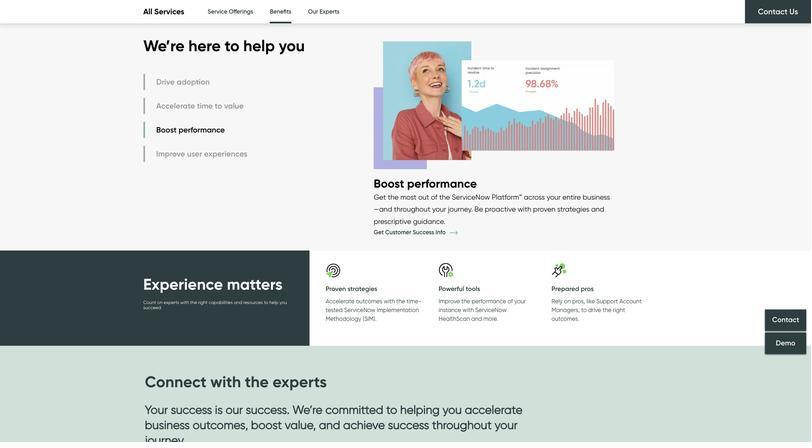 Task type: locate. For each thing, give the bounding box(es) containing it.
here
[[189, 36, 221, 55]]

1 vertical spatial we're
[[293, 403, 323, 417]]

to inside your success is our success. we're committed to helping you accelerate business outcomes, boost value, and achieve success throughout your journey.
[[387, 403, 398, 417]]

1 vertical spatial experts
[[273, 372, 327, 392]]

servicenow up the more.
[[476, 307, 507, 313]]

the down the support
[[603, 307, 612, 313]]

prepared pros
[[552, 285, 594, 293]]

journey. inside "boost performance get the most out of the servicenow platform™ across your entire business —and throughout your journey. be proactive with proven strategies and prescriptive guidance."
[[448, 205, 473, 213]]

1 vertical spatial of
[[508, 298, 513, 305]]

accelerate inside accelerate outcomes with the time- tested servicenow implementation methodology (sim).
[[326, 298, 355, 305]]

0 horizontal spatial on
[[157, 300, 163, 305]]

prepared
[[552, 285, 580, 293]]

guidance.
[[413, 217, 446, 225]]

performance inside improve the performance of your instance with servicenow healthscan and more.
[[472, 298, 507, 305]]

accelerate up tested
[[326, 298, 355, 305]]

accelerate time to value
[[156, 101, 244, 111]]

0 vertical spatial help
[[244, 36, 275, 55]]

boost inside boost performance link
[[156, 125, 177, 135]]

1 horizontal spatial business
[[583, 193, 611, 201]]

right
[[198, 300, 208, 305], [614, 307, 626, 313]]

1 vertical spatial get
[[374, 229, 384, 236]]

accelerate outcomes with the time- tested servicenow implementation methodology (sim).
[[326, 298, 422, 322]]

0 vertical spatial success
[[171, 403, 212, 417]]

and
[[592, 205, 605, 213], [234, 300, 242, 305], [472, 315, 483, 322], [319, 418, 341, 432]]

0 horizontal spatial business
[[145, 418, 190, 432]]

performance up out
[[408, 176, 477, 191]]

managers,
[[552, 307, 580, 313]]

your
[[547, 193, 561, 201], [433, 205, 447, 213], [515, 298, 526, 305], [495, 418, 518, 432]]

get down the prescriptive
[[374, 229, 384, 236]]

to inside rely on pros, like support account managers, to drive the right outcomes.
[[582, 307, 587, 313]]

1 vertical spatial improve
[[439, 298, 460, 305]]

on right count
[[157, 300, 163, 305]]

our
[[226, 403, 243, 417]]

strategies down entire
[[558, 205, 590, 213]]

services
[[154, 7, 184, 16]]

experts inside count on experts with the right capabilities and resources to help you succeed.
[[164, 300, 179, 305]]

and inside count on experts with the right capabilities and resources to help you succeed.
[[234, 300, 242, 305]]

help inside count on experts with the right capabilities and resources to help you succeed.
[[270, 300, 279, 305]]

the inside improve the performance of your instance with servicenow healthscan and more.
[[462, 298, 471, 305]]

with inside "boost performance get the most out of the servicenow platform™ across your entire business —and throughout your journey. be proactive with proven strategies and prescriptive guidance."
[[518, 205, 532, 213]]

experts
[[164, 300, 179, 305], [273, 372, 327, 392]]

experience
[[143, 275, 223, 294]]

platform™
[[492, 193, 523, 201]]

0 vertical spatial right
[[198, 300, 208, 305]]

accelerate for accelerate outcomes with the time- tested servicenow implementation methodology (sim).
[[326, 298, 355, 305]]

performance for boost performance
[[179, 125, 225, 135]]

boost performance
[[156, 125, 225, 135]]

improve left user
[[156, 149, 185, 159]]

performance up the more.
[[472, 298, 507, 305]]

drive
[[589, 307, 602, 313]]

improve for improve the performance of your instance with servicenow healthscan and more.
[[439, 298, 460, 305]]

0 vertical spatial contact
[[759, 7, 788, 16]]

0 vertical spatial get
[[374, 193, 386, 201]]

with
[[518, 205, 532, 213], [384, 298, 395, 305], [180, 300, 189, 305], [463, 307, 474, 313], [211, 372, 241, 392]]

1 vertical spatial performance
[[408, 176, 477, 191]]

boost inside "boost performance get the most out of the servicenow platform™ across your entire business —and throughout your journey. be proactive with proven strategies and prescriptive guidance."
[[374, 176, 405, 191]]

0 vertical spatial of
[[431, 193, 438, 201]]

servicenow down outcomes
[[344, 307, 376, 313]]

rely on pros, like support account managers, to drive the right outcomes.
[[552, 298, 642, 322]]

performance inside "boost performance get the most out of the servicenow platform™ across your entire business —and throughout your journey. be proactive with proven strategies and prescriptive guidance."
[[408, 176, 477, 191]]

get up —and
[[374, 193, 386, 201]]

accelerate
[[156, 101, 195, 111], [326, 298, 355, 305]]

capabilities
[[209, 300, 233, 305]]

right left capabilities
[[198, 300, 208, 305]]

you inside your success is our success. we're committed to helping you accelerate business outcomes, boost value, and achieve success throughout your journey.
[[443, 403, 462, 417]]

0 horizontal spatial success
[[171, 403, 212, 417]]

1 horizontal spatial we're
[[293, 403, 323, 417]]

to right "time"
[[215, 101, 222, 111]]

0 vertical spatial improve
[[156, 149, 185, 159]]

right inside rely on pros, like support account managers, to drive the right outcomes.
[[614, 307, 626, 313]]

the down experience
[[190, 300, 197, 305]]

benefits link
[[270, 0, 292, 25]]

with up the is
[[211, 372, 241, 392]]

our experts
[[308, 8, 340, 15]]

count on experts with the right capabilities and resources to help you succeed.
[[143, 300, 287, 310]]

contact
[[759, 7, 788, 16], [773, 316, 800, 324]]

contact for contact us
[[759, 7, 788, 16]]

the right out
[[440, 193, 450, 201]]

1 vertical spatial contact
[[773, 316, 800, 324]]

experts
[[320, 8, 340, 15]]

to down the pros,
[[582, 307, 587, 313]]

boost
[[251, 418, 282, 432]]

on up managers,
[[565, 298, 571, 305]]

entire
[[563, 193, 582, 201]]

journey.
[[448, 205, 473, 213], [145, 433, 186, 442]]

drive adoption link
[[143, 74, 249, 90]]

right inside count on experts with the right capabilities and resources to help you succeed.
[[198, 300, 208, 305]]

business
[[583, 193, 611, 201], [145, 418, 190, 432]]

0 vertical spatial performance
[[179, 125, 225, 135]]

0 vertical spatial experts
[[164, 300, 179, 305]]

strategies up outcomes
[[348, 285, 378, 293]]

1 horizontal spatial journey.
[[448, 205, 473, 213]]

0 vertical spatial business
[[583, 193, 611, 201]]

the
[[388, 193, 399, 201], [440, 193, 450, 201], [397, 298, 406, 305], [462, 298, 471, 305], [190, 300, 197, 305], [603, 307, 612, 313], [245, 372, 269, 392]]

accelerate down the drive adoption
[[156, 101, 195, 111]]

1 vertical spatial success
[[388, 418, 430, 432]]

accelerate inside accelerate time to value link
[[156, 101, 195, 111]]

business inside "boost performance get the most out of the servicenow platform™ across your entire business —and throughout your journey. be proactive with proven strategies and prescriptive guidance."
[[583, 193, 611, 201]]

performance for boost performance get the most out of the servicenow platform™ across your entire business —and throughout your journey. be proactive with proven strategies and prescriptive guidance.
[[408, 176, 477, 191]]

on inside count on experts with the right capabilities and resources to help you succeed.
[[157, 300, 163, 305]]

you
[[279, 36, 305, 55], [280, 300, 287, 305], [443, 403, 462, 417]]

1 horizontal spatial of
[[508, 298, 513, 305]]

contact us link
[[746, 0, 812, 23]]

throughout
[[394, 205, 431, 213], [433, 418, 492, 432]]

1 vertical spatial right
[[614, 307, 626, 313]]

like
[[587, 298, 596, 305]]

the inside rely on pros, like support account managers, to drive the right outcomes.
[[603, 307, 612, 313]]

on inside rely on pros, like support account managers, to drive the right outcomes.
[[565, 298, 571, 305]]

accelerate
[[465, 403, 523, 417]]

offerings
[[229, 8, 253, 15]]

1 horizontal spatial on
[[565, 298, 571, 305]]

0 vertical spatial boost
[[156, 125, 177, 135]]

1 vertical spatial business
[[145, 418, 190, 432]]

0 horizontal spatial improve
[[156, 149, 185, 159]]

servicenow inside improve the performance of your instance with servicenow healthscan and more.
[[476, 307, 507, 313]]

0 vertical spatial accelerate
[[156, 101, 195, 111]]

1 vertical spatial help
[[270, 300, 279, 305]]

success.
[[246, 403, 290, 417]]

contact up demo
[[773, 316, 800, 324]]

1 vertical spatial accelerate
[[326, 298, 355, 305]]

the down powerful tools
[[462, 298, 471, 305]]

2 get from the top
[[374, 229, 384, 236]]

improve inside improve the performance of your instance with servicenow healthscan and more.
[[439, 298, 460, 305]]

0 vertical spatial throughout
[[394, 205, 431, 213]]

to right resources
[[264, 300, 269, 305]]

the up implementation
[[397, 298, 406, 305]]

1 horizontal spatial accelerate
[[326, 298, 355, 305]]

right down account
[[614, 307, 626, 313]]

tools
[[466, 285, 481, 293]]

we're inside your success is our success. we're committed to helping you accelerate business outcomes, boost value, and achieve success throughout your journey.
[[293, 403, 323, 417]]

0 vertical spatial we're
[[143, 36, 185, 55]]

journey. left the be
[[448, 205, 473, 213]]

2 vertical spatial you
[[443, 403, 462, 417]]

pros
[[581, 285, 594, 293]]

0 horizontal spatial of
[[431, 193, 438, 201]]

improve up instance on the right
[[439, 298, 460, 305]]

resources
[[244, 300, 263, 305]]

get
[[374, 193, 386, 201], [374, 229, 384, 236]]

0 horizontal spatial boost
[[156, 125, 177, 135]]

servicenow up the be
[[452, 193, 491, 201]]

of
[[431, 193, 438, 201], [508, 298, 513, 305]]

pros,
[[573, 298, 586, 305]]

1 horizontal spatial right
[[614, 307, 626, 313]]

servicenow inside accelerate outcomes with the time- tested servicenow implementation methodology (sim).
[[344, 307, 376, 313]]

more.
[[484, 315, 499, 322]]

your success is our success. we're committed to helping you accelerate business outcomes, boost value, and achieve success throughout your journey.
[[145, 403, 523, 442]]

achieve
[[343, 418, 385, 432]]

1 get from the top
[[374, 193, 386, 201]]

to right here
[[225, 36, 240, 55]]

business down your
[[145, 418, 190, 432]]

1 horizontal spatial improve
[[439, 298, 460, 305]]

1 vertical spatial boost
[[374, 176, 405, 191]]

powerful tools
[[439, 285, 481, 293]]

1 vertical spatial throughout
[[433, 418, 492, 432]]

0 horizontal spatial journey.
[[145, 433, 186, 442]]

account
[[620, 298, 642, 305]]

1 horizontal spatial strategies
[[558, 205, 590, 213]]

success down helping in the bottom of the page
[[388, 418, 430, 432]]

with down experience
[[180, 300, 189, 305]]

1 vertical spatial you
[[280, 300, 287, 305]]

get customer success info
[[374, 229, 448, 236]]

1 vertical spatial strategies
[[348, 285, 378, 293]]

performance up improve user experiences at top left
[[179, 125, 225, 135]]

0 vertical spatial journey.
[[448, 205, 473, 213]]

info
[[436, 229, 446, 236]]

to left helping in the bottom of the page
[[387, 403, 398, 417]]

of inside improve the performance of your instance with servicenow healthscan and more.
[[508, 298, 513, 305]]

the left most
[[388, 193, 399, 201]]

0 horizontal spatial right
[[198, 300, 208, 305]]

2 vertical spatial performance
[[472, 298, 507, 305]]

adoption
[[177, 77, 210, 87]]

0 horizontal spatial throughout
[[394, 205, 431, 213]]

1 horizontal spatial boost
[[374, 176, 405, 191]]

contact left us at the right of page
[[759, 7, 788, 16]]

the inside count on experts with the right capabilities and resources to help you succeed.
[[190, 300, 197, 305]]

operational consulting service enable better integration image
[[374, 28, 615, 176]]

1 horizontal spatial experts
[[273, 372, 327, 392]]

be
[[475, 205, 484, 213]]

1 horizontal spatial throughout
[[433, 418, 492, 432]]

with down across
[[518, 205, 532, 213]]

0 horizontal spatial accelerate
[[156, 101, 195, 111]]

with up implementation
[[384, 298, 395, 305]]

help
[[244, 36, 275, 55], [270, 300, 279, 305]]

0 horizontal spatial experts
[[164, 300, 179, 305]]

success left the is
[[171, 403, 212, 417]]

service
[[208, 8, 228, 15]]

success
[[171, 403, 212, 417], [388, 418, 430, 432]]

contact inside "link"
[[773, 316, 800, 324]]

journey. down your
[[145, 433, 186, 442]]

0 vertical spatial strategies
[[558, 205, 590, 213]]

across
[[524, 193, 545, 201]]

improve
[[156, 149, 185, 159], [439, 298, 460, 305]]

servicenow
[[452, 193, 491, 201], [344, 307, 376, 313], [476, 307, 507, 313]]

business right entire
[[583, 193, 611, 201]]

with up healthscan
[[463, 307, 474, 313]]

matters
[[227, 275, 283, 294]]

1 vertical spatial journey.
[[145, 433, 186, 442]]

drive adoption
[[156, 77, 210, 87]]

contact for contact
[[773, 316, 800, 324]]



Task type: describe. For each thing, give the bounding box(es) containing it.
0 horizontal spatial we're
[[143, 36, 185, 55]]

strategies inside "boost performance get the most out of the servicenow platform™ across your entire business —and throughout your journey. be proactive with proven strategies and prescriptive guidance."
[[558, 205, 590, 213]]

proactive
[[485, 205, 517, 213]]

outcomes.
[[552, 315, 580, 322]]

of inside "boost performance get the most out of the servicenow platform™ across your entire business —and throughout your journey. be proactive with proven strategies and prescriptive guidance."
[[431, 193, 438, 201]]

value,
[[285, 418, 316, 432]]

proven
[[534, 205, 556, 213]]

with inside improve the performance of your instance with servicenow healthscan and more.
[[463, 307, 474, 313]]

user
[[187, 149, 202, 159]]

with inside count on experts with the right capabilities and resources to help you succeed.
[[180, 300, 189, 305]]

—and
[[374, 205, 393, 213]]

boost for boost performance get the most out of the servicenow platform™ across your entire business —and throughout your journey. be proactive with proven strategies and prescriptive guidance.
[[374, 176, 405, 191]]

connect with the experts
[[145, 372, 327, 392]]

your
[[145, 403, 168, 417]]

your inside improve the performance of your instance with servicenow healthscan and more.
[[515, 298, 526, 305]]

connect
[[145, 372, 207, 392]]

support
[[597, 298, 619, 305]]

is
[[215, 403, 223, 417]]

drive
[[156, 77, 175, 87]]

and inside improve the performance of your instance with servicenow healthscan and more.
[[472, 315, 483, 322]]

throughout inside "boost performance get the most out of the servicenow platform™ across your entire business —and throughout your journey. be proactive with proven strategies and prescriptive guidance."
[[394, 205, 431, 213]]

outcomes,
[[193, 418, 248, 432]]

out
[[419, 193, 430, 201]]

our experts link
[[308, 0, 340, 24]]

you inside count on experts with the right capabilities and resources to help you succeed.
[[280, 300, 287, 305]]

prescriptive
[[374, 217, 412, 225]]

we're here to help you
[[143, 36, 305, 55]]

our
[[308, 8, 318, 15]]

improve user experiences
[[156, 149, 248, 159]]

journey. inside your success is our success. we're committed to helping you accelerate business outcomes, boost value, and achieve success throughout your journey.
[[145, 433, 186, 442]]

rely
[[552, 298, 563, 305]]

and inside "boost performance get the most out of the servicenow platform™ across your entire business —and throughout your journey. be proactive with proven strategies and prescriptive guidance."
[[592, 205, 605, 213]]

the up success.
[[245, 372, 269, 392]]

1 horizontal spatial success
[[388, 418, 430, 432]]

accelerate for accelerate time to value
[[156, 101, 195, 111]]

service offerings
[[208, 8, 253, 15]]

value
[[224, 101, 244, 111]]

business inside your success is our success. we're committed to helping you accelerate business outcomes, boost value, and achieve success throughout your journey.
[[145, 418, 190, 432]]

servicenow inside "boost performance get the most out of the servicenow platform™ across your entire business —and throughout your journey. be proactive with proven strategies and prescriptive guidance."
[[452, 193, 491, 201]]

healthscan
[[439, 315, 470, 322]]

improve for improve user experiences
[[156, 149, 185, 159]]

time
[[197, 101, 213, 111]]

powerful
[[439, 285, 465, 293]]

methodology
[[326, 315, 362, 322]]

demo
[[777, 339, 796, 347]]

committed
[[326, 403, 384, 417]]

on for prepared
[[565, 298, 571, 305]]

succeed.
[[143, 305, 162, 310]]

most
[[401, 193, 417, 201]]

time-
[[407, 298, 422, 305]]

all
[[143, 7, 152, 16]]

boost for boost performance
[[156, 125, 177, 135]]

contact link
[[766, 309, 807, 331]]

all services
[[143, 7, 184, 16]]

helping
[[401, 403, 440, 417]]

demo link
[[766, 332, 807, 354]]

accelerate time to value link
[[143, 98, 249, 114]]

improve user experiences link
[[143, 146, 249, 162]]

service offerings link
[[208, 0, 253, 24]]

to inside count on experts with the right capabilities and resources to help you succeed.
[[264, 300, 269, 305]]

count
[[143, 300, 156, 305]]

benefits
[[270, 8, 292, 15]]

experiences
[[204, 149, 248, 159]]

0 vertical spatial you
[[279, 36, 305, 55]]

improve the performance of your instance with servicenow healthscan and more.
[[439, 298, 526, 322]]

boost performance get the most out of the servicenow platform™ across your entire business —and throughout your journey. be proactive with proven strategies and prescriptive guidance.
[[374, 176, 611, 225]]

on for experience
[[157, 300, 163, 305]]

contact us
[[759, 7, 799, 16]]

throughout inside your success is our success. we're committed to helping you accelerate business outcomes, boost value, and achieve success throughout your journey.
[[433, 418, 492, 432]]

tested
[[326, 307, 343, 313]]

instance
[[439, 307, 462, 313]]

customer
[[386, 229, 412, 236]]

get customer success info link
[[374, 229, 468, 236]]

proven strategies
[[326, 285, 378, 293]]

the inside accelerate outcomes with the time- tested servicenow implementation methodology (sim).
[[397, 298, 406, 305]]

0 horizontal spatial strategies
[[348, 285, 378, 293]]

us
[[790, 7, 799, 16]]

experience matters
[[143, 275, 283, 294]]

your inside your success is our success. we're committed to helping you accelerate business outcomes, boost value, and achieve success throughout your journey.
[[495, 418, 518, 432]]

proven
[[326, 285, 346, 293]]

outcomes
[[356, 298, 383, 305]]

success
[[413, 229, 435, 236]]

with inside accelerate outcomes with the time- tested servicenow implementation methodology (sim).
[[384, 298, 395, 305]]

boost performance link
[[143, 122, 249, 138]]

implementation
[[377, 307, 419, 313]]

and inside your success is our success. we're committed to helping you accelerate business outcomes, boost value, and achieve success throughout your journey.
[[319, 418, 341, 432]]

get inside "boost performance get the most out of the servicenow platform™ across your entire business —and throughout your journey. be proactive with proven strategies and prescriptive guidance."
[[374, 193, 386, 201]]



Task type: vqa. For each thing, say whether or not it's contained in the screenshot.
third i from the bottom of the page
no



